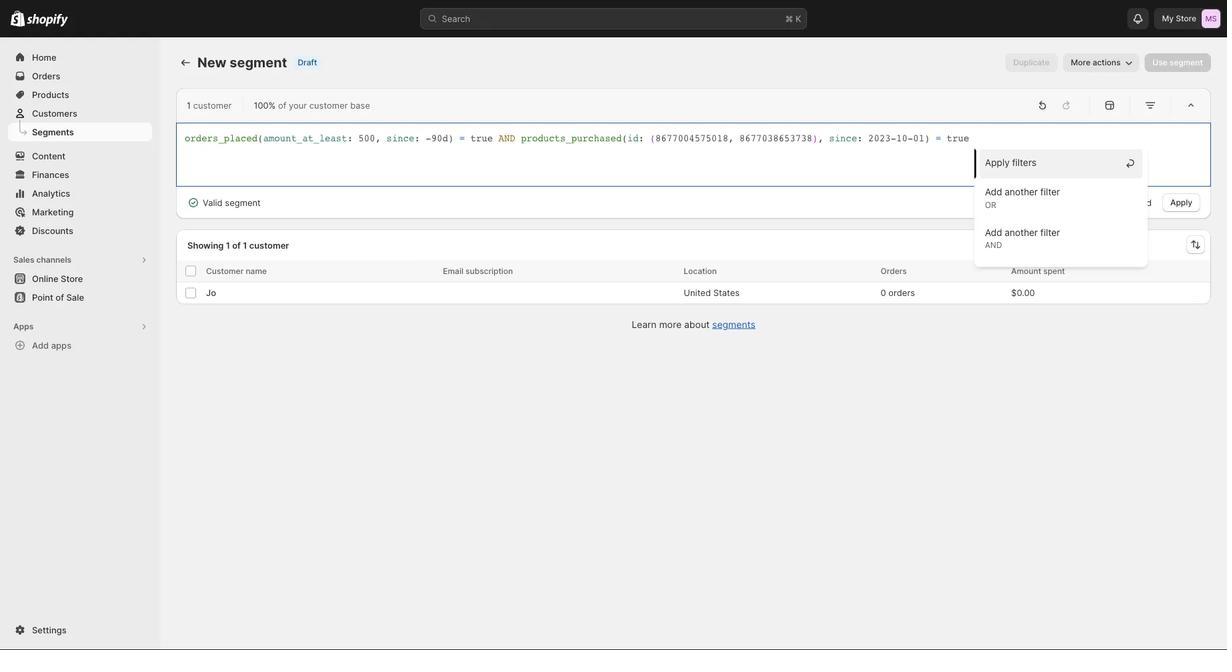 Task type: locate. For each thing, give the bounding box(es) containing it.
0 vertical spatial store
[[1176, 14, 1197, 23]]

2 horizontal spatial ,
[[818, 133, 824, 144]]

, left 8677038653738
[[728, 133, 734, 144]]

1 customer
[[187, 100, 232, 110]]

500 ,
[[359, 133, 381, 144]]

1 horizontal spatial customer
[[249, 240, 289, 250]]

: left -
[[415, 133, 420, 144]]

another inside the 'add another filter and'
[[1005, 227, 1038, 238]]

filter down add another filter option
[[1041, 227, 1060, 238]]

sale
[[66, 292, 84, 303]]

, for ( 8677004575018 ,
[[728, 133, 734, 144]]

add down or
[[985, 227, 1002, 238]]

my store image
[[1202, 9, 1221, 28]]

another for add another filter and
[[1005, 227, 1038, 238]]

2 horizontal spatial of
[[278, 100, 286, 110]]

base
[[350, 100, 370, 110]]

store
[[1176, 14, 1197, 23], [61, 274, 83, 284]]

0 vertical spatial apply
[[985, 157, 1010, 168]]

1 horizontal spatial (
[[622, 133, 628, 144]]

apps button
[[8, 318, 152, 336]]

filter inside add another filter or
[[1041, 186, 1060, 197]]

0 horizontal spatial store
[[61, 274, 83, 284]]

1 filter from the top
[[1041, 186, 1060, 197]]

apply right discard
[[1171, 198, 1193, 207]]

segment up 100%
[[230, 54, 287, 71]]

store up sale
[[61, 274, 83, 284]]

0 horizontal spatial 1
[[187, 100, 191, 110]]

1 vertical spatial another
[[1005, 227, 1038, 238]]

new
[[197, 54, 227, 71]]

0 vertical spatial orders
[[32, 71, 60, 81]]

jo
[[206, 288, 216, 298]]

( 8677004575018 ,
[[650, 133, 734, 144]]

more
[[1071, 58, 1091, 67]]

0 horizontal spatial )
[[448, 133, 454, 144]]

of inside button
[[56, 292, 64, 303]]

, right 8677038653738
[[818, 133, 824, 144]]

my store
[[1162, 14, 1197, 23]]

and down or
[[985, 240, 1002, 250]]

location
[[684, 266, 717, 276]]

of for sale
[[56, 292, 64, 303]]

another down add another filter or
[[1005, 227, 1038, 238]]

discounts
[[32, 225, 73, 236]]

1 vertical spatial of
[[232, 240, 241, 250]]

customer right your
[[309, 100, 348, 110]]

2 horizontal spatial (
[[650, 133, 656, 144]]

more actions button
[[1063, 53, 1140, 72]]

1 vertical spatial add
[[985, 227, 1002, 238]]

1 another from the top
[[1005, 186, 1038, 197]]

orders_placed ( amount_at_least :
[[185, 133, 353, 144]]

and inside the 'add another filter and'
[[985, 240, 1002, 250]]

store right my
[[1176, 14, 1197, 23]]

, left -
[[375, 133, 381, 144]]

of left your
[[278, 100, 286, 110]]

8677004575018
[[656, 133, 728, 144]]

segment right use on the right top
[[1170, 58, 1203, 67]]

products
[[32, 89, 69, 100]]

since left 2023-
[[829, 133, 857, 144]]

filter for add another filter or
[[1041, 186, 1060, 197]]

showing
[[187, 240, 224, 250]]

1 since from the left
[[387, 133, 415, 144]]

0 vertical spatial of
[[278, 100, 286, 110]]

0 horizontal spatial ,
[[375, 133, 381, 144]]

2023-10-01 )
[[869, 133, 930, 144]]

add inside button
[[32, 340, 49, 351]]

of up customer name
[[232, 240, 241, 250]]

2 another from the top
[[1005, 227, 1038, 238]]

subscription
[[466, 266, 513, 276]]

0 horizontal spatial shopify image
[[11, 10, 25, 27]]

To create a segment, choose a template or apply a filter. text field
[[185, 131, 1203, 178]]

of
[[278, 100, 286, 110], [232, 240, 241, 250], [56, 292, 64, 303]]

1 vertical spatial apply
[[1171, 198, 1193, 207]]

1 horizontal spatial =
[[936, 133, 941, 144]]

apply inside button
[[1171, 198, 1193, 207]]

discard
[[1121, 197, 1152, 208]]

1 = from the left
[[459, 133, 465, 144]]

add inside add another filter or
[[985, 186, 1002, 197]]

use segment button
[[1145, 53, 1211, 72]]

search
[[442, 13, 470, 24]]

0 horizontal spatial orders
[[32, 71, 60, 81]]

,
[[375, 133, 381, 144], [728, 133, 734, 144], [818, 133, 824, 144]]

1 up customer name
[[243, 240, 247, 250]]

customer up the name
[[249, 240, 289, 250]]

since :
[[387, 133, 420, 144], [829, 133, 863, 144]]

apply inside option
[[985, 157, 1010, 168]]

another inside add another filter or
[[1005, 186, 1038, 197]]

1 vertical spatial orders
[[881, 266, 907, 276]]

1 horizontal spatial apply
[[1171, 198, 1193, 207]]

and left products_purchased
[[499, 133, 515, 144]]

segment
[[230, 54, 287, 71], [1170, 58, 1203, 67], [225, 197, 261, 208]]

orders link
[[8, 67, 152, 85]]

1 horizontal spatial true
[[947, 133, 970, 144]]

add inside the 'add another filter and'
[[985, 227, 1002, 238]]

apps
[[51, 340, 71, 351]]

3 , from the left
[[818, 133, 824, 144]]

⌘ k
[[785, 13, 801, 24]]

segment inside "button"
[[1170, 58, 1203, 67]]

another
[[1005, 186, 1038, 197], [1005, 227, 1038, 238]]

add for add apps
[[32, 340, 49, 351]]

store for my store
[[1176, 14, 1197, 23]]

: left ( 8677004575018 ,
[[639, 133, 644, 144]]

filter down 'apply filters' option
[[1041, 186, 1060, 197]]

2 since : from the left
[[829, 133, 863, 144]]

0 vertical spatial and
[[499, 133, 515, 144]]

orders
[[32, 71, 60, 81], [881, 266, 907, 276]]

1 right showing
[[226, 240, 230, 250]]

another down filters
[[1005, 186, 1038, 197]]

= right 01
[[936, 133, 941, 144]]

since : left -
[[387, 133, 420, 144]]

1 horizontal spatial store
[[1176, 14, 1197, 23]]

0 horizontal spatial true
[[471, 133, 493, 144]]

2 vertical spatial of
[[56, 292, 64, 303]]

1 vertical spatial store
[[61, 274, 83, 284]]

( for products_purchased
[[622, 133, 628, 144]]

customer
[[193, 100, 232, 110], [309, 100, 348, 110], [249, 240, 289, 250]]

1 horizontal spatial since
[[829, 133, 857, 144]]

1 horizontal spatial )
[[813, 133, 818, 144]]

2 filter from the top
[[1041, 227, 1060, 238]]

states
[[714, 288, 740, 298]]

add up or
[[985, 186, 1002, 197]]

1 up orders_placed
[[187, 100, 191, 110]]

learn more about segments
[[632, 319, 756, 330]]

add apps
[[32, 340, 71, 351]]

0 horizontal spatial (
[[258, 133, 263, 144]]

1 : from the left
[[347, 133, 353, 144]]

1 ( from the left
[[258, 133, 263, 144]]

finances link
[[8, 165, 152, 184]]

segment right valid
[[225, 197, 261, 208]]

segment for use segment
[[1170, 58, 1203, 67]]

0 vertical spatial add
[[985, 186, 1002, 197]]

online store
[[32, 274, 83, 284]]

, for 8677038653738 ) ,
[[818, 133, 824, 144]]

1 horizontal spatial of
[[232, 240, 241, 250]]

0 horizontal spatial apply
[[985, 157, 1010, 168]]

point of sale
[[32, 292, 84, 303]]

2 horizontal spatial )
[[925, 133, 930, 144]]

2 horizontal spatial 1
[[243, 240, 247, 250]]

another for add another filter or
[[1005, 186, 1038, 197]]

of for your
[[278, 100, 286, 110]]

0 vertical spatial another
[[1005, 186, 1038, 197]]

store inside button
[[61, 274, 83, 284]]

0 horizontal spatial and
[[499, 133, 515, 144]]

1 vertical spatial filter
[[1041, 227, 1060, 238]]

2 vertical spatial add
[[32, 340, 49, 351]]

1 vertical spatial and
[[985, 240, 1002, 250]]

use segment
[[1153, 58, 1203, 67]]

2 ( from the left
[[622, 133, 628, 144]]

spent
[[1044, 266, 1065, 276]]

add left apps
[[32, 340, 49, 351]]

: left 2023-
[[857, 133, 863, 144]]

add another filter or
[[985, 186, 1060, 209]]

email
[[443, 266, 464, 276]]

since left -
[[387, 133, 415, 144]]

products_purchased ( id :
[[521, 133, 644, 144]]

valid
[[203, 197, 223, 208]]

online
[[32, 274, 58, 284]]

0 horizontal spatial since :
[[387, 133, 420, 144]]

1 horizontal spatial and
[[985, 240, 1002, 250]]

0 horizontal spatial since
[[387, 133, 415, 144]]

valid segment alert
[[176, 187, 271, 219]]

filter for add another filter and
[[1041, 227, 1060, 238]]

customer up orders_placed
[[193, 100, 232, 110]]

analytics
[[32, 188, 70, 198]]

1 horizontal spatial ,
[[728, 133, 734, 144]]

shopify image
[[11, 10, 25, 27], [27, 14, 68, 27]]

duplicate button
[[1006, 53, 1058, 72]]

= right -90d )
[[459, 133, 465, 144]]

discard button
[[1113, 193, 1160, 212]]

segment inside alert
[[225, 197, 261, 208]]

name
[[246, 266, 267, 276]]

orders down home
[[32, 71, 60, 81]]

8677038653738
[[740, 133, 813, 144]]

filter
[[1041, 186, 1060, 197], [1041, 227, 1060, 238]]

1 horizontal spatial since :
[[829, 133, 863, 144]]

true right 01
[[947, 133, 970, 144]]

of left sale
[[56, 292, 64, 303]]

redo image
[[1060, 99, 1073, 112]]

settings
[[32, 625, 66, 635]]

true right -90d )
[[471, 133, 493, 144]]

online store button
[[0, 269, 160, 288]]

4 : from the left
[[857, 133, 863, 144]]

duplicate
[[1014, 58, 1050, 67]]

home
[[32, 52, 56, 62]]

analytics link
[[8, 184, 152, 203]]

0 vertical spatial filter
[[1041, 186, 1060, 197]]

0 horizontal spatial customer
[[193, 100, 232, 110]]

orders up 0 orders
[[881, 266, 907, 276]]

filter inside the 'add another filter and'
[[1041, 227, 1060, 238]]

add for add another filter and
[[985, 227, 1002, 238]]

add another filter option
[[975, 176, 1148, 219]]

: left 500
[[347, 133, 353, 144]]

1 horizontal spatial 1
[[226, 240, 230, 250]]

apply left filters
[[985, 157, 1010, 168]]

=
[[459, 133, 465, 144], [936, 133, 941, 144]]

1 ) from the left
[[448, 133, 454, 144]]

since : left 2023-
[[829, 133, 863, 144]]

( for orders_placed
[[258, 133, 263, 144]]

0 horizontal spatial =
[[459, 133, 465, 144]]

more actions
[[1071, 58, 1121, 67]]

2 , from the left
[[728, 133, 734, 144]]

0 horizontal spatial of
[[56, 292, 64, 303]]



Task type: vqa. For each thing, say whether or not it's contained in the screenshot.
valid segment
yes



Task type: describe. For each thing, give the bounding box(es) containing it.
apply for apply filters
[[985, 157, 1010, 168]]

valid segment
[[203, 197, 261, 208]]

3 ( from the left
[[650, 133, 656, 144]]

jo link
[[206, 287, 216, 300]]

add another filter and
[[985, 227, 1060, 250]]

products link
[[8, 85, 152, 104]]

more
[[659, 319, 682, 330]]

united states
[[684, 288, 740, 298]]

apps
[[13, 322, 34, 332]]

or
[[985, 200, 997, 209]]

showing 1 of 1 customer
[[187, 240, 289, 250]]

amount spent
[[1012, 266, 1065, 276]]

orders_placed
[[185, 133, 258, 144]]

filters
[[1012, 157, 1037, 168]]

2 horizontal spatial customer
[[309, 100, 348, 110]]

customer
[[206, 266, 244, 276]]

1 since : from the left
[[387, 133, 420, 144]]

channels
[[36, 255, 71, 265]]

1 horizontal spatial orders
[[881, 266, 907, 276]]

1 true from the left
[[471, 133, 493, 144]]

Editor field
[[183, 131, 1203, 267]]

sales channels
[[13, 255, 71, 265]]

$0.00
[[1012, 288, 1035, 298]]

500
[[359, 133, 375, 144]]

2 : from the left
[[415, 133, 420, 144]]

store for online store
[[61, 274, 83, 284]]

id
[[628, 133, 639, 144]]

products_purchased
[[521, 133, 622, 144]]

k
[[796, 13, 801, 24]]

new segment
[[197, 54, 287, 71]]

3 : from the left
[[639, 133, 644, 144]]

orders
[[889, 288, 915, 298]]

apply for apply
[[1171, 198, 1193, 207]]

use
[[1153, 58, 1168, 67]]

email subscription
[[443, 266, 513, 276]]

1 , from the left
[[375, 133, 381, 144]]

learn
[[632, 319, 657, 330]]

apply filters option
[[975, 146, 1148, 178]]

2023-
[[869, 133, 897, 144]]

point of sale button
[[0, 288, 160, 307]]

segment for new segment
[[230, 54, 287, 71]]

1 horizontal spatial shopify image
[[27, 14, 68, 27]]

90d
[[431, 133, 448, 144]]

content
[[32, 151, 65, 161]]

discounts link
[[8, 221, 152, 240]]

content link
[[8, 147, 152, 165]]

your
[[289, 100, 307, 110]]

point
[[32, 292, 53, 303]]

customer name
[[206, 266, 267, 276]]

amount_at_least
[[263, 133, 347, 144]]

segments
[[712, 319, 756, 330]]

marketing
[[32, 207, 74, 217]]

apply button
[[1163, 193, 1201, 212]]

segments
[[32, 127, 74, 137]]

about
[[684, 319, 710, 330]]

sales channels button
[[8, 251, 152, 269]]

segments link
[[712, 319, 756, 330]]

home link
[[8, 48, 152, 67]]

customers link
[[8, 104, 152, 123]]

settings link
[[8, 621, 152, 640]]

2 since from the left
[[829, 133, 857, 144]]

2 ) from the left
[[813, 133, 818, 144]]

united
[[684, 288, 711, 298]]

01
[[913, 133, 925, 144]]

100%
[[254, 100, 276, 110]]

add apps button
[[8, 336, 152, 355]]

actions
[[1093, 58, 1121, 67]]

2 = from the left
[[936, 133, 941, 144]]

⌘
[[785, 13, 793, 24]]

point of sale link
[[8, 288, 152, 307]]

add for add another filter or
[[985, 186, 1002, 197]]

finances
[[32, 169, 69, 180]]

8677038653738 ) ,
[[740, 133, 824, 144]]

0
[[881, 288, 886, 298]]

sales
[[13, 255, 34, 265]]

-
[[426, 133, 431, 144]]

3 ) from the left
[[925, 133, 930, 144]]

2 true from the left
[[947, 133, 970, 144]]

online store link
[[8, 269, 152, 288]]

apply filters
[[985, 157, 1037, 168]]

-90d )
[[426, 133, 454, 144]]

draft
[[298, 58, 317, 67]]

amount
[[1012, 266, 1042, 276]]

10-
[[897, 133, 913, 144]]

segments link
[[8, 123, 152, 141]]

segment for valid segment
[[225, 197, 261, 208]]

marketing link
[[8, 203, 152, 221]]

my
[[1162, 14, 1174, 23]]



